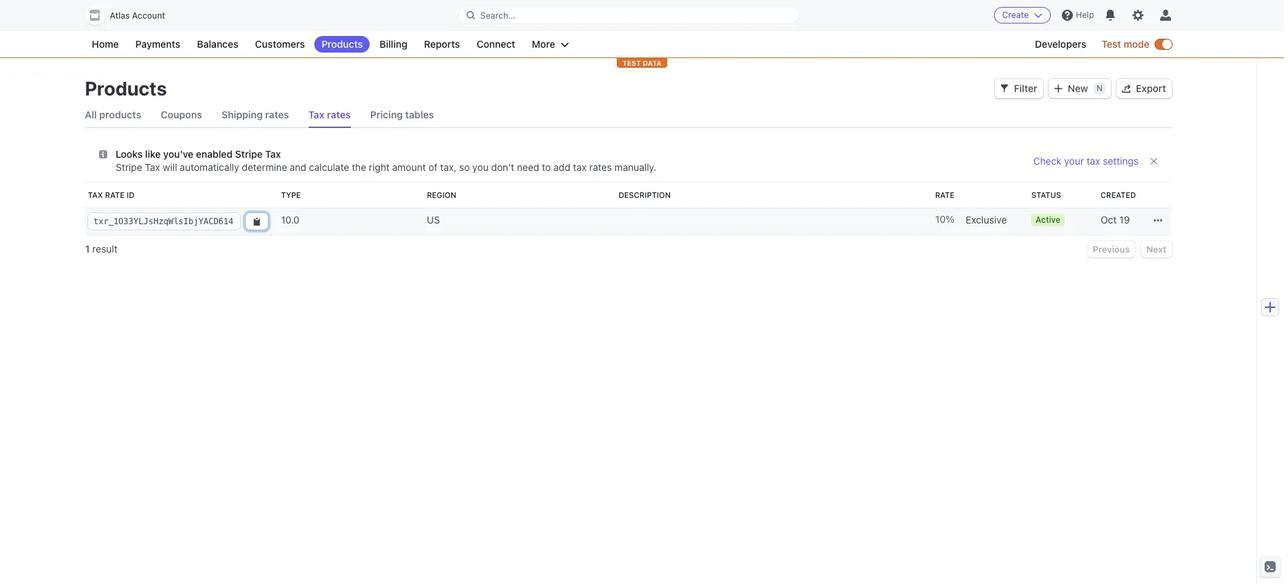 Task type: describe. For each thing, give the bounding box(es) containing it.
active
[[1036, 215, 1061, 225]]

2 rate from the left
[[935, 190, 955, 200]]

balances
[[197, 38, 239, 50]]

new
[[1069, 82, 1089, 94]]

export button
[[1117, 79, 1172, 98]]

atlas account
[[110, 10, 165, 21]]

products
[[99, 109, 141, 121]]

oct 19 link
[[1096, 208, 1142, 236]]

status
[[1032, 190, 1062, 200]]

looks like you've enabled stripe tax stripe tax will automatically determine and calculate the right amount of tax, so you don't need to add tax rates manually.
[[115, 148, 656, 173]]

region
[[427, 190, 456, 200]]

shipping rates
[[222, 109, 289, 121]]

add
[[554, 161, 570, 173]]

exclusive
[[966, 214, 1007, 226]]

tables
[[406, 109, 434, 121]]

10%
[[936, 213, 955, 225]]

products link
[[315, 36, 370, 53]]

test
[[623, 59, 641, 67]]

n
[[1097, 83, 1104, 94]]

your
[[1065, 155, 1084, 167]]

created
[[1101, 190, 1136, 200]]

svg image up the next button
[[1154, 216, 1163, 225]]

tax rates
[[309, 109, 351, 121]]

all products link
[[85, 103, 141, 127]]

export
[[1137, 82, 1167, 94]]

account
[[132, 10, 165, 21]]

need
[[517, 161, 539, 173]]

19
[[1120, 214, 1130, 226]]

type
[[281, 190, 301, 200]]

tax rates link
[[309, 103, 351, 127]]

test mode
[[1102, 38, 1150, 50]]

amount
[[392, 161, 426, 173]]

active link
[[1026, 208, 1096, 236]]

right
[[369, 161, 389, 173]]

all
[[85, 109, 97, 121]]

check
[[1034, 155, 1062, 167]]

svg image left new
[[1055, 85, 1063, 93]]

to
[[542, 161, 551, 173]]

filter
[[1015, 82, 1038, 94]]

reports
[[424, 38, 460, 50]]

notifications image
[[1106, 10, 1117, 21]]

filter button
[[995, 79, 1044, 98]]

0 vertical spatial products
[[322, 38, 363, 50]]

balances link
[[190, 36, 246, 53]]

result
[[92, 243, 117, 255]]

exclusive link
[[960, 208, 1026, 236]]

id
[[126, 190, 134, 200]]

home
[[92, 38, 119, 50]]

calculate
[[309, 161, 349, 173]]

rates for tax rates
[[327, 109, 351, 121]]

description
[[619, 190, 671, 200]]

10% link
[[912, 208, 960, 236]]

mode
[[1124, 38, 1150, 50]]

shipping
[[222, 109, 263, 121]]

don't
[[491, 161, 514, 173]]

settings
[[1103, 155, 1139, 167]]

reports link
[[417, 36, 467, 53]]

and
[[290, 161, 306, 173]]

next
[[1147, 244, 1167, 255]]

0 horizontal spatial stripe
[[115, 161, 142, 173]]

check your tax settings link
[[1034, 155, 1139, 167]]

test
[[1102, 38, 1122, 50]]

Search… search field
[[458, 7, 799, 24]]

search…
[[481, 10, 516, 20]]

us link
[[421, 208, 613, 236]]

all products
[[85, 109, 141, 121]]

atlas
[[110, 10, 130, 21]]

tax down like
[[145, 161, 160, 173]]



Task type: vqa. For each thing, say whether or not it's contained in the screenshot.
EUR for first the €0.00 EUR link from right
no



Task type: locate. For each thing, give the bounding box(es) containing it.
rates right the shipping
[[265, 109, 289, 121]]

svg image
[[1123, 85, 1131, 93], [252, 218, 261, 226]]

0 horizontal spatial rate
[[105, 190, 124, 200]]

previous button
[[1088, 241, 1136, 258]]

1 vertical spatial svg image
[[252, 218, 261, 226]]

tax inside tab list
[[309, 109, 325, 121]]

customers link
[[248, 36, 312, 53]]

1 horizontal spatial tax
[[1087, 155, 1101, 167]]

stripe
[[235, 148, 262, 160], [115, 161, 142, 173]]

pricing tables link
[[370, 103, 434, 127]]

billing link
[[373, 36, 415, 53]]

tab list containing all products
[[85, 103, 1172, 128]]

1 vertical spatial stripe
[[115, 161, 142, 173]]

svg image left export
[[1123, 85, 1131, 93]]

connect link
[[470, 36, 523, 53]]

stripe down 'looks'
[[115, 161, 142, 173]]

the
[[352, 161, 366, 173]]

svg image left 'looks'
[[99, 150, 107, 159]]

1 horizontal spatial rate
[[935, 190, 955, 200]]

oct
[[1101, 214, 1117, 226]]

stripe up determine
[[235, 148, 262, 160]]

svg image left the 10.0
[[252, 218, 261, 226]]

tax up calculate
[[309, 109, 325, 121]]

next button
[[1141, 241, 1172, 258]]

rates inside looks like you've enabled stripe tax stripe tax will automatically determine and calculate the right amount of tax, so you don't need to add tax rates manually.
[[589, 161, 612, 173]]

automatically
[[180, 161, 239, 173]]

manually.
[[615, 161, 656, 173]]

developers
[[1036, 38, 1087, 50]]

create button
[[995, 7, 1052, 24]]

create
[[1003, 10, 1030, 20]]

tax up determine
[[265, 148, 281, 160]]

tax
[[309, 109, 325, 121], [265, 148, 281, 160], [145, 161, 160, 173], [88, 190, 103, 200]]

help button
[[1057, 4, 1100, 26]]

2 horizontal spatial rates
[[589, 161, 612, 173]]

10.0 link
[[275, 208, 421, 236]]

more
[[532, 38, 556, 50]]

like
[[145, 148, 160, 160]]

you've
[[163, 148, 193, 160]]

check your tax settings
[[1034, 155, 1139, 167]]

products left billing
[[322, 38, 363, 50]]

products
[[322, 38, 363, 50], [85, 77, 167, 100]]

determine
[[242, 161, 287, 173]]

tax left id
[[88, 190, 103, 200]]

tax,
[[440, 161, 457, 173]]

0 horizontal spatial tax
[[573, 161, 587, 173]]

payments
[[135, 38, 181, 50]]

1
[[85, 243, 89, 255]]

svg image inside export popup button
[[1123, 85, 1131, 93]]

1 horizontal spatial products
[[322, 38, 363, 50]]

rates for shipping rates
[[265, 109, 289, 121]]

more button
[[525, 36, 576, 53]]

1 result
[[85, 243, 117, 255]]

svg image
[[1001, 85, 1009, 93], [1055, 85, 1063, 93], [99, 150, 107, 159], [1154, 216, 1163, 225]]

connect
[[477, 38, 516, 50]]

you
[[472, 161, 489, 173]]

oct 19
[[1101, 214, 1130, 226]]

tab list
[[85, 103, 1172, 128]]

0 horizontal spatial products
[[85, 77, 167, 100]]

customers
[[255, 38, 305, 50]]

1 vertical spatial products
[[85, 77, 167, 100]]

billing
[[380, 38, 408, 50]]

Search… text field
[[458, 7, 799, 24]]

tax right "your"
[[1087, 155, 1101, 167]]

tax inside looks like you've enabled stripe tax stripe tax will automatically determine and calculate the right amount of tax, so you don't need to add tax rates manually.
[[573, 161, 587, 173]]

payments link
[[129, 36, 187, 53]]

pricing
[[370, 109, 403, 121]]

10.0
[[281, 214, 299, 226]]

tax rate id
[[88, 190, 134, 200]]

us
[[427, 214, 440, 226]]

rates
[[265, 109, 289, 121], [327, 109, 351, 121], [589, 161, 612, 173]]

1 horizontal spatial rates
[[327, 109, 351, 121]]

rate up 10%
[[935, 190, 955, 200]]

1 horizontal spatial svg image
[[1123, 85, 1131, 93]]

pricing tables
[[370, 109, 434, 121]]

rates left manually.
[[589, 161, 612, 173]]

tax
[[1087, 155, 1101, 167], [573, 161, 587, 173]]

previous
[[1093, 244, 1130, 255]]

coupons link
[[161, 103, 202, 127]]

0 horizontal spatial svg image
[[252, 218, 261, 226]]

help
[[1077, 10, 1095, 20]]

rates left pricing
[[327, 109, 351, 121]]

svg image inside the filter popup button
[[1001, 85, 1009, 93]]

enabled
[[196, 148, 232, 160]]

test data
[[623, 59, 662, 67]]

looks
[[115, 148, 142, 160]]

shipping rates link
[[222, 103, 289, 127]]

tax right add
[[573, 161, 587, 173]]

atlas account button
[[85, 6, 179, 25]]

data
[[643, 59, 662, 67]]

1 horizontal spatial stripe
[[235, 148, 262, 160]]

so
[[459, 161, 470, 173]]

svg image left filter
[[1001, 85, 1009, 93]]

coupons
[[161, 109, 202, 121]]

1 rate from the left
[[105, 190, 124, 200]]

None text field
[[88, 213, 240, 230]]

products up products
[[85, 77, 167, 100]]

0 vertical spatial stripe
[[235, 148, 262, 160]]

developers link
[[1029, 36, 1094, 53]]

0 horizontal spatial rates
[[265, 109, 289, 121]]

home link
[[85, 36, 126, 53]]

0 vertical spatial svg image
[[1123, 85, 1131, 93]]

rate left id
[[105, 190, 124, 200]]



